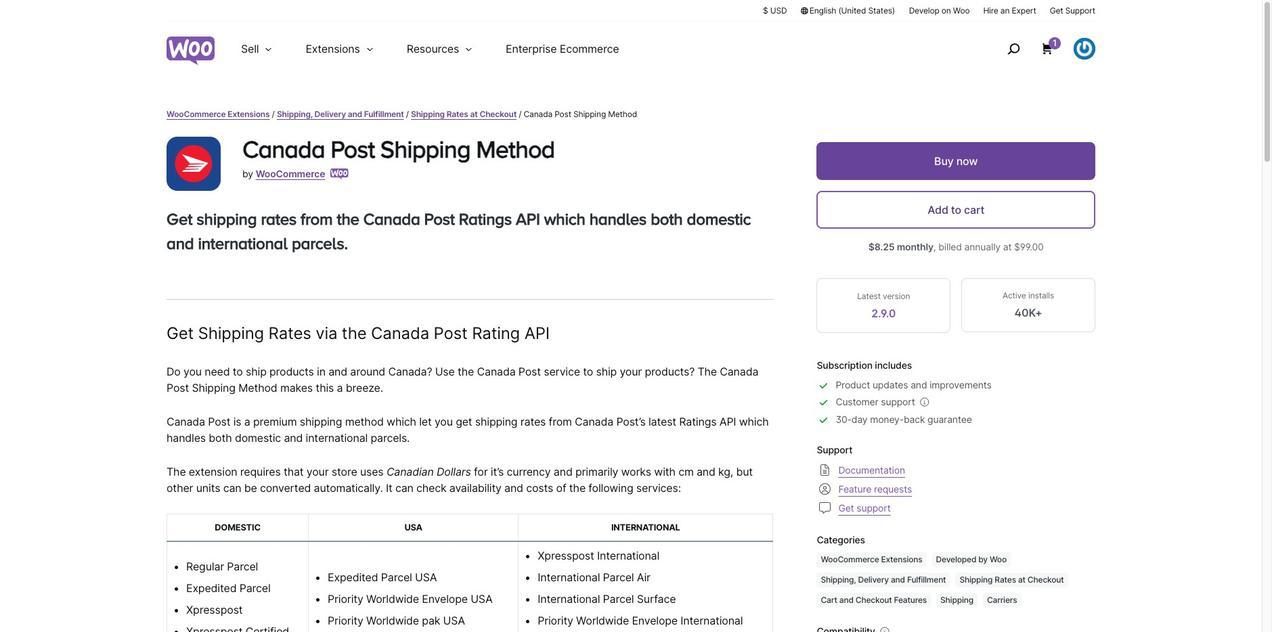 Task type: locate. For each thing, give the bounding box(es) containing it.
by left woocommerce link at the left top of page
[[243, 168, 253, 180]]

2 ship from the left
[[596, 365, 617, 379]]

0 horizontal spatial both
[[209, 431, 232, 445]]

0 horizontal spatial rates
[[269, 324, 311, 343]]

support up file lines image
[[817, 444, 853, 456]]

woocommerce for woocommerce extensions / shipping, delivery and fulfillment / shipping rates at checkout / canada post shipping method
[[167, 109, 226, 119]]

and inside the get shipping rates from the canada post ratings api which handles both domestic and international parcels.
[[167, 234, 194, 253]]

parcel for expedited parcel
[[240, 582, 271, 596]]

cart and checkout features link
[[817, 593, 931, 608]]

0 vertical spatial ratings
[[459, 210, 512, 228]]

0 horizontal spatial shipping,
[[277, 109, 313, 119]]

shipping, up woocommerce link at the left top of page
[[277, 109, 313, 119]]

1 horizontal spatial handles
[[590, 210, 647, 228]]

2 vertical spatial at
[[1019, 575, 1026, 585]]

0 vertical spatial domestic
[[687, 210, 751, 228]]

0 horizontal spatial international
[[198, 234, 288, 253]]

post inside canada post is a premium shipping method which let you get shipping rates from canada post's latest ratings api which handles both domestic and international parcels.
[[208, 415, 231, 429]]

works
[[622, 465, 652, 479]]

0 vertical spatial from
[[301, 210, 333, 228]]

shipping
[[411, 109, 445, 119], [574, 109, 606, 119], [381, 135, 471, 163], [198, 324, 264, 343], [192, 381, 236, 395], [960, 575, 993, 585], [941, 595, 974, 605]]

support for get support
[[857, 502, 891, 514]]

by right developed
[[979, 554, 988, 565]]

1 horizontal spatial from
[[549, 415, 572, 429]]

international
[[198, 234, 288, 253], [306, 431, 368, 445]]

1 horizontal spatial woocommerce extensions link
[[817, 552, 927, 567]]

1 vertical spatial by
[[979, 554, 988, 565]]

get for get shipping rates via the canada post rating api
[[167, 324, 194, 343]]

0 horizontal spatial checkout
[[480, 109, 517, 119]]

1 vertical spatial api
[[525, 324, 550, 343]]

expedited down regular
[[186, 582, 237, 596]]

shipping, delivery and fulfillment link up cart and checkout features
[[817, 573, 951, 588]]

xpresspost up international parcel air
[[538, 549, 595, 563]]

store
[[332, 465, 357, 479]]

at left $99.00
[[1004, 241, 1012, 253]]

envelope down surface
[[632, 615, 678, 628]]

1 vertical spatial handles
[[167, 431, 206, 445]]

get for get support
[[1050, 5, 1064, 16]]

1 horizontal spatial rates
[[447, 109, 469, 119]]

the inside do you need to ship products in and around canada? use the canada post service to ship your products? the canada post shipping method makes this a breeze.
[[458, 365, 474, 379]]

woocommerce extensions link up product icon
[[167, 109, 270, 119]]

1 vertical spatial you
[[435, 415, 453, 429]]

woo for develop on woo
[[954, 5, 970, 16]]

0 vertical spatial support
[[1066, 5, 1096, 16]]

the inside for it's currency and primarily works with cm and kg, but other units can be converted automatically. it can check availability and costs of the following services:
[[570, 481, 586, 495]]

other
[[167, 481, 193, 495]]

guarantee
[[928, 414, 973, 425]]

services:
[[637, 481, 681, 495]]

file lines image
[[817, 462, 833, 479]]

carriers
[[988, 595, 1018, 605]]

parcel down regular parcel
[[240, 582, 271, 596]]

the right use
[[458, 365, 474, 379]]

1
[[1053, 38, 1057, 48]]

international inside canada post is a premium shipping method which let you get shipping rates from canada post's latest ratings api which handles both domestic and international parcels.
[[306, 431, 368, 445]]

get for get support
[[839, 502, 855, 514]]

get right expert
[[1050, 5, 1064, 16]]

get for get shipping rates from the canada post ratings api which handles both domestic and international parcels.
[[167, 210, 193, 228]]

delivery up cart and checkout features
[[859, 575, 889, 585]]

parcels. inside the get shipping rates from the canada post ratings api which handles both domestic and international parcels.
[[292, 234, 348, 253]]

rates left via on the left bottom of the page
[[269, 324, 311, 343]]

a
[[337, 381, 343, 395], [244, 415, 250, 429]]

your
[[620, 365, 642, 379], [307, 465, 329, 479]]

2 horizontal spatial extensions
[[882, 554, 923, 565]]

0 vertical spatial extensions
[[306, 42, 360, 56]]

shipping down need
[[192, 381, 236, 395]]

0 vertical spatial shipping,
[[277, 109, 313, 119]]

pak
[[422, 615, 441, 628]]

parcel for expedited parcel usa
[[381, 571, 412, 585]]

shipping down woocommerce extensions / shipping, delivery and fulfillment / shipping rates at checkout / canada post shipping method
[[381, 135, 471, 163]]

0 horizontal spatial ratings
[[459, 210, 512, 228]]

0 horizontal spatial by
[[243, 168, 253, 180]]

2 vertical spatial rates
[[995, 575, 1017, 585]]

get support
[[839, 502, 891, 514]]

an
[[1001, 5, 1010, 16]]

0 vertical spatial at
[[470, 109, 478, 119]]

0 horizontal spatial domestic
[[235, 431, 281, 445]]

1 horizontal spatial domestic
[[687, 210, 751, 228]]

priority
[[328, 593, 364, 606], [328, 615, 364, 628], [538, 615, 574, 628]]

develop on woo
[[910, 5, 970, 16]]

add
[[928, 203, 949, 217]]

/ canada
[[519, 109, 553, 119]]

0 horizontal spatial at
[[470, 109, 478, 119]]

$ usd
[[763, 5, 787, 16]]

sell
[[241, 42, 259, 56]]

at left / canada
[[470, 109, 478, 119]]

1 vertical spatial both
[[209, 431, 232, 445]]

message image
[[817, 500, 833, 517]]

around
[[350, 365, 386, 379]]

xpresspost down expedited parcel
[[186, 604, 243, 617]]

2 horizontal spatial method
[[608, 109, 637, 119]]

parcel for international parcel air
[[603, 571, 634, 585]]

2 can from the left
[[396, 481, 414, 495]]

$
[[763, 5, 768, 16]]

1 vertical spatial extensions
[[228, 109, 270, 119]]

to inside 'link'
[[952, 203, 962, 217]]

delivery up developed by woocommerce icon
[[315, 109, 346, 119]]

0 horizontal spatial shipping
[[197, 210, 257, 228]]

and inside breadcrumb element
[[348, 109, 362, 119]]

xpresspost
[[538, 549, 595, 563], [186, 604, 243, 617]]

canadian
[[387, 465, 434, 479]]

woo for developed by woo
[[990, 554, 1007, 565]]

you right let
[[435, 415, 453, 429]]

units
[[196, 481, 220, 495]]

0 vertical spatial xpresspost
[[538, 549, 595, 563]]

woocommerce inside breadcrumb element
[[167, 109, 226, 119]]

woo right on
[[954, 5, 970, 16]]

0 vertical spatial shipping rates at checkout link
[[411, 109, 517, 119]]

cart
[[821, 595, 838, 605]]

1 vertical spatial fulfillment
[[908, 575, 947, 585]]

0 horizontal spatial extensions
[[228, 109, 270, 119]]

fulfillment up canada post shipping method
[[364, 109, 404, 119]]

get shipping rates via the canada post rating api
[[167, 324, 550, 343]]

a right "this"
[[337, 381, 343, 395]]

0 vertical spatial woocommerce
[[167, 109, 226, 119]]

checkout inside breadcrumb element
[[480, 109, 517, 119]]

worldwide down priority worldwide envelope usa
[[366, 615, 419, 628]]

1 horizontal spatial xpresspost
[[538, 549, 595, 563]]

ship right service
[[596, 365, 617, 379]]

extensions inside button
[[306, 42, 360, 56]]

parcel up priority worldwide envelope international
[[603, 593, 634, 606]]

1 vertical spatial rates
[[269, 324, 311, 343]]

at up carriers link on the right bottom of the page
[[1019, 575, 1026, 585]]

rates down by woocommerce
[[261, 210, 297, 228]]

get down feature
[[839, 502, 855, 514]]

0 horizontal spatial fulfillment
[[364, 109, 404, 119]]

worldwide
[[366, 593, 419, 606], [366, 615, 419, 628], [577, 615, 629, 628]]

0 horizontal spatial rates
[[261, 210, 297, 228]]

1 vertical spatial method
[[476, 135, 555, 163]]

shipping right / canada
[[574, 109, 606, 119]]

1 vertical spatial international
[[306, 431, 368, 445]]

hire
[[984, 5, 999, 16]]

shipping, delivery and fulfillment link up developed by woocommerce icon
[[277, 109, 404, 119]]

1 horizontal spatial woo
[[990, 554, 1007, 565]]

billed
[[939, 241, 962, 253]]

support up 30-day money-back guarantee
[[881, 396, 916, 408]]

can right it
[[396, 481, 414, 495]]

shipping link
[[937, 593, 978, 608]]

international parcel surface
[[538, 593, 676, 606]]

categories
[[817, 534, 866, 546]]

international inside the get shipping rates from the canada post ratings api which handles both domestic and international parcels.
[[198, 234, 288, 253]]

1 horizontal spatial you
[[435, 415, 453, 429]]

api inside the get shipping rates from the canada post ratings api which handles both domestic and international parcels.
[[516, 210, 540, 228]]

to right service
[[583, 365, 593, 379]]

the
[[337, 210, 360, 228], [342, 324, 367, 343], [458, 365, 474, 379], [570, 481, 586, 495]]

0 vertical spatial parcels.
[[292, 234, 348, 253]]

1 horizontal spatial woocommerce
[[256, 168, 325, 180]]

international for international parcel surface
[[538, 593, 600, 606]]

this
[[316, 381, 334, 395]]

1 vertical spatial rates
[[521, 415, 546, 429]]

get up do
[[167, 324, 194, 343]]

woocommerce up product icon
[[167, 109, 226, 119]]

you right do
[[184, 365, 202, 379]]

1 vertical spatial parcels.
[[371, 431, 410, 445]]

woocommerce extensions link up shipping, delivery and fulfillment
[[817, 552, 927, 567]]

shipping, inside breadcrumb element
[[277, 109, 313, 119]]

your left products?
[[620, 365, 642, 379]]

from down service
[[549, 415, 572, 429]]

2 horizontal spatial woocommerce
[[821, 554, 880, 565]]

1 horizontal spatial fulfillment
[[908, 575, 947, 585]]

0 horizontal spatial ship
[[246, 365, 267, 379]]

$ usd button
[[763, 5, 787, 16]]

woocommerce for woocommerce extensions
[[821, 554, 880, 565]]

parcel up expedited parcel
[[227, 560, 258, 574]]

0 vertical spatial rates
[[261, 210, 297, 228]]

shipping rates at checkout
[[960, 575, 1065, 585]]

parcel up international parcel surface
[[603, 571, 634, 585]]

checkout
[[480, 109, 517, 119], [1028, 575, 1065, 585], [856, 595, 892, 605]]

expedited
[[328, 571, 378, 585], [186, 582, 237, 596]]

0 vertical spatial woocommerce extensions link
[[167, 109, 270, 119]]

the up other
[[167, 465, 186, 479]]

international for international
[[612, 523, 681, 533]]

extension
[[189, 465, 237, 479]]

woocommerce extensions link for shipping rates at checkout
[[167, 109, 270, 119]]

get
[[456, 415, 472, 429]]

post
[[555, 109, 572, 119], [331, 135, 375, 163], [424, 210, 455, 228], [434, 324, 468, 343], [519, 365, 541, 379], [167, 381, 189, 395], [208, 415, 231, 429]]

buy now
[[935, 154, 978, 168]]

api inside canada post is a premium shipping method which let you get shipping rates from canada post's latest ratings api which handles both domestic and international parcels.
[[720, 415, 737, 429]]

ship left products
[[246, 365, 267, 379]]

1 vertical spatial xpresspost
[[186, 604, 243, 617]]

rates
[[447, 109, 469, 119], [269, 324, 311, 343], [995, 575, 1017, 585]]

shipping down "this"
[[300, 415, 342, 429]]

with
[[655, 465, 676, 479]]

1 horizontal spatial ratings
[[680, 415, 717, 429]]

support down "feature requests" link
[[857, 502, 891, 514]]

rates down resources button
[[447, 109, 469, 119]]

shipping right get
[[475, 415, 518, 429]]

the right via on the left bottom of the page
[[342, 324, 367, 343]]

requires
[[240, 465, 281, 479]]

0 horizontal spatial expedited
[[186, 582, 237, 596]]

a right is
[[244, 415, 250, 429]]

extensions button
[[290, 22, 391, 76]]

woocommerce down categories
[[821, 554, 880, 565]]

both
[[651, 210, 683, 228], [209, 431, 232, 445]]

open account menu image
[[1074, 38, 1096, 60]]

domestic inside canada post is a premium shipping method which let you get shipping rates from canada post's latest ratings api which handles both domestic and international parcels.
[[235, 431, 281, 445]]

ship
[[246, 365, 267, 379], [596, 365, 617, 379]]

1 horizontal spatial /
[[406, 109, 409, 119]]

the right of
[[570, 481, 586, 495]]

to right need
[[233, 365, 243, 379]]

ratings inside the get shipping rates from the canada post ratings api which handles both domestic and international parcels.
[[459, 210, 512, 228]]

shipping down product icon
[[197, 210, 257, 228]]

rates up currency in the left of the page
[[521, 415, 546, 429]]

0 vertical spatial a
[[337, 381, 343, 395]]

rates inside breadcrumb element
[[447, 109, 469, 119]]

rates up carriers
[[995, 575, 1017, 585]]

support
[[1066, 5, 1096, 16], [817, 444, 853, 456]]

includes
[[875, 360, 912, 371]]

2 vertical spatial extensions
[[882, 554, 923, 565]]

woocommerce
[[167, 109, 226, 119], [256, 168, 325, 180], [821, 554, 880, 565]]

0 vertical spatial checkout
[[480, 109, 517, 119]]

you inside canada post is a premium shipping method which let you get shipping rates from canada post's latest ratings api which handles both domestic and international parcels.
[[435, 415, 453, 429]]

1 horizontal spatial rates
[[521, 415, 546, 429]]

and
[[348, 109, 362, 119], [167, 234, 194, 253], [329, 365, 348, 379], [911, 379, 928, 391], [284, 431, 303, 445], [554, 465, 573, 479], [697, 465, 716, 479], [505, 481, 524, 495], [891, 575, 906, 585], [840, 595, 854, 605]]

shipping up canada post shipping method
[[411, 109, 445, 119]]

0 vertical spatial handles
[[590, 210, 647, 228]]

/
[[272, 109, 275, 119], [406, 109, 409, 119]]

support up open account menu icon
[[1066, 5, 1096, 16]]

/ up by woocommerce
[[272, 109, 275, 119]]

1 vertical spatial your
[[307, 465, 329, 479]]

air
[[637, 571, 651, 585]]

can left be
[[223, 481, 241, 495]]

1 horizontal spatial ship
[[596, 365, 617, 379]]

from down developed by woocommerce icon
[[301, 210, 333, 228]]

1 vertical spatial support
[[857, 502, 891, 514]]

expedited up priority worldwide envelope usa
[[328, 571, 378, 585]]

0 vertical spatial envelope
[[422, 593, 468, 606]]

1 vertical spatial shipping,
[[821, 575, 857, 585]]

api
[[516, 210, 540, 228], [525, 324, 550, 343], [720, 415, 737, 429]]

method inside breadcrumb element
[[608, 109, 637, 119]]

fulfillment up features
[[908, 575, 947, 585]]

0 horizontal spatial a
[[244, 415, 250, 429]]

handles inside canada post is a premium shipping method which let you get shipping rates from canada post's latest ratings api which handles both domestic and international parcels.
[[167, 431, 206, 445]]

support for customer support
[[881, 396, 916, 408]]

enterprise
[[506, 42, 557, 56]]

extensions
[[306, 42, 360, 56], [228, 109, 270, 119], [882, 554, 923, 565]]

get inside the get shipping rates from the canada post ratings api which handles both domestic and international parcels.
[[167, 210, 193, 228]]

2 horizontal spatial to
[[952, 203, 962, 217]]

woo up shipping rates at checkout
[[990, 554, 1007, 565]]

products?
[[645, 365, 695, 379]]

woocommerce left developed by woocommerce icon
[[256, 168, 325, 180]]

0 vertical spatial woo
[[954, 5, 970, 16]]

0 horizontal spatial woo
[[954, 5, 970, 16]]

to left the cart
[[952, 203, 962, 217]]

usd
[[771, 5, 787, 16]]

1 vertical spatial envelope
[[632, 615, 678, 628]]

enterprise ecommerce
[[506, 42, 619, 56]]

at
[[470, 109, 478, 119], [1004, 241, 1012, 253], [1019, 575, 1026, 585]]

parcel up priority worldwide envelope usa
[[381, 571, 412, 585]]

(united
[[839, 5, 867, 16]]

1 horizontal spatial international
[[306, 431, 368, 445]]

extensions inside breadcrumb element
[[228, 109, 270, 119]]

the extension requires that your store uses canadian dollars
[[167, 465, 471, 479]]

shipping inside do you need to ship products in and around canada? use the canada post service to ship your products? the canada post shipping method makes this a breeze.
[[192, 381, 236, 395]]

0 horizontal spatial from
[[301, 210, 333, 228]]

1 horizontal spatial support
[[1066, 5, 1096, 16]]

product
[[836, 379, 871, 391]]

parcel for regular parcel
[[227, 560, 258, 574]]

xpresspost for xpresspost
[[186, 604, 243, 617]]

you inside do you need to ship products in and around canada? use the canada post service to ship your products? the canada post shipping method makes this a breeze.
[[184, 365, 202, 379]]

following
[[589, 481, 634, 495]]

1 vertical spatial woocommerce extensions link
[[817, 552, 927, 567]]

it
[[386, 481, 393, 495]]

your right that
[[307, 465, 329, 479]]

woo
[[954, 5, 970, 16], [990, 554, 1007, 565]]

0 horizontal spatial can
[[223, 481, 241, 495]]

resources button
[[391, 22, 490, 76]]

priority worldwide pak usa
[[328, 615, 465, 628]]

the inside the get shipping rates from the canada post ratings api which handles both domestic and international parcels.
[[337, 210, 360, 228]]

0 vertical spatial method
[[608, 109, 637, 119]]

do you need to ship products in and around canada? use the canada post service to ship your products? the canada post shipping method makes this a breeze.
[[167, 365, 759, 395]]

1 horizontal spatial shipping, delivery and fulfillment link
[[817, 573, 951, 588]]

the down developed by woocommerce icon
[[337, 210, 360, 228]]

which
[[544, 210, 586, 228], [387, 415, 417, 429], [740, 415, 769, 429]]

envelope up 'pak' on the left of the page
[[422, 593, 468, 606]]

/ up canada post shipping method
[[406, 109, 409, 119]]

the inside do you need to ship products in and around canada? use the canada post service to ship your products? the canada post shipping method makes this a breeze.
[[698, 365, 717, 379]]

sell button
[[225, 22, 290, 76]]

via
[[316, 324, 338, 343]]

worldwide down international parcel surface
[[577, 615, 629, 628]]

2 vertical spatial checkout
[[856, 595, 892, 605]]

envelope for international
[[632, 615, 678, 628]]

2 vertical spatial method
[[239, 381, 277, 395]]

shipping down developed
[[941, 595, 974, 605]]

worldwide for priority worldwide envelope usa
[[366, 593, 419, 606]]

and inside canada post is a premium shipping method which let you get shipping rates from canada post's latest ratings api which handles both domestic and international parcels.
[[284, 431, 303, 445]]

worldwide up the priority worldwide pak usa
[[366, 593, 419, 606]]

1 horizontal spatial envelope
[[632, 615, 678, 628]]

1 vertical spatial ratings
[[680, 415, 717, 429]]

from
[[301, 210, 333, 228], [549, 415, 572, 429]]

0 vertical spatial both
[[651, 210, 683, 228]]

post inside breadcrumb element
[[555, 109, 572, 119]]

1 horizontal spatial extensions
[[306, 42, 360, 56]]

shipping, inside shipping, delivery and fulfillment link
[[821, 575, 857, 585]]

0 horizontal spatial support
[[817, 444, 853, 456]]

add to cart link
[[817, 191, 1096, 229]]

shipping, up cart
[[821, 575, 857, 585]]

canada?
[[388, 365, 432, 379]]

the right products?
[[698, 365, 717, 379]]

0 vertical spatial you
[[184, 365, 202, 379]]

canada
[[243, 135, 325, 163], [364, 210, 420, 228], [371, 324, 429, 343], [477, 365, 516, 379], [720, 365, 759, 379], [167, 415, 205, 429], [575, 415, 614, 429]]

1 vertical spatial woo
[[990, 554, 1007, 565]]

2 vertical spatial api
[[720, 415, 737, 429]]

get down product icon
[[167, 210, 193, 228]]

parcels. inside canada post is a premium shipping method which let you get shipping rates from canada post's latest ratings api which handles both domestic and international parcels.
[[371, 431, 410, 445]]

which inside the get shipping rates from the canada post ratings api which handles both domestic and international parcels.
[[544, 210, 586, 228]]

product icon image
[[167, 137, 221, 191]]

can
[[223, 481, 241, 495], [396, 481, 414, 495]]



Task type: vqa. For each thing, say whether or not it's contained in the screenshot.
2nd Ship from the right
yes



Task type: describe. For each thing, give the bounding box(es) containing it.
converted
[[260, 481, 311, 495]]

add to cart
[[928, 203, 985, 217]]

buy now link
[[817, 142, 1096, 180]]

shipping, delivery and fulfillment
[[821, 575, 947, 585]]

feature requests
[[839, 483, 913, 495]]

priority for priority worldwide envelope international
[[538, 615, 574, 628]]

2.9.0
[[872, 307, 896, 320]]

woocommerce link
[[256, 168, 325, 180]]

expedited for expedited parcel
[[186, 582, 237, 596]]

ecommerce
[[560, 42, 619, 56]]

requests
[[875, 483, 913, 495]]

worldwide for priority worldwide pak usa
[[366, 615, 419, 628]]

circle user image
[[817, 481, 833, 498]]

regular
[[186, 560, 224, 574]]

updates
[[873, 379, 909, 391]]

hire an expert
[[984, 5, 1037, 16]]

1 horizontal spatial checkout
[[856, 595, 892, 605]]

2 / from the left
[[406, 109, 409, 119]]

english
[[810, 5, 837, 16]]

shipping, delivery and fulfillment link for cart and checkout features
[[817, 573, 951, 588]]

active
[[1003, 291, 1027, 301]]

english (united states) button
[[801, 5, 896, 16]]

canada post shipping method
[[243, 135, 555, 163]]

fulfillment inside breadcrumb element
[[364, 109, 404, 119]]

a inside do you need to ship products in and around canada? use the canada post service to ship your products? the canada post shipping method makes this a breeze.
[[337, 381, 343, 395]]

1 ship from the left
[[246, 365, 267, 379]]

api for rating
[[525, 324, 550, 343]]

rating
[[472, 324, 520, 343]]

uses
[[360, 465, 384, 479]]

rates inside the get shipping rates from the canada post ratings api which handles both domestic and international parcels.
[[261, 210, 297, 228]]

circle info image
[[878, 625, 892, 633]]

currency
[[507, 465, 551, 479]]

from inside canada post is a premium shipping method which let you get shipping rates from canada post's latest ratings api which handles both domestic and international parcels.
[[549, 415, 572, 429]]

shipping rates at checkout link inside breadcrumb element
[[411, 109, 517, 119]]

ratings inside canada post is a premium shipping method which let you get shipping rates from canada post's latest ratings api which handles both domestic and international parcels.
[[680, 415, 717, 429]]

post inside the get shipping rates from the canada post ratings api which handles both domestic and international parcels.
[[424, 210, 455, 228]]

domestic inside the get shipping rates from the canada post ratings api which handles both domestic and international parcels.
[[687, 210, 751, 228]]

active installs 40k+
[[1003, 291, 1055, 320]]

extra information image
[[918, 396, 932, 409]]

xpresspost international
[[538, 549, 660, 563]]

from inside the get shipping rates from the canada post ratings api which handles both domestic and international parcels.
[[301, 210, 333, 228]]

product updates and improvements
[[836, 379, 992, 391]]

expedited parcel
[[186, 582, 271, 596]]

priority worldwide envelope usa
[[328, 593, 493, 606]]

do
[[167, 365, 181, 379]]

handles inside the get shipping rates from the canada post ratings api which handles both domestic and international parcels.
[[590, 210, 647, 228]]

day
[[852, 414, 868, 425]]

2 horizontal spatial rates
[[995, 575, 1017, 585]]

availability
[[450, 481, 502, 495]]

woocommerce extensions
[[821, 554, 923, 565]]

both inside canada post is a premium shipping method which let you get shipping rates from canada post's latest ratings api which handles both domestic and international parcels.
[[209, 431, 232, 445]]

0 horizontal spatial which
[[387, 415, 417, 429]]

international parcel air
[[538, 571, 651, 585]]

service navigation menu element
[[979, 27, 1096, 71]]

carriers link
[[984, 593, 1022, 608]]

0 horizontal spatial the
[[167, 465, 186, 479]]

delivery inside breadcrumb element
[[315, 109, 346, 119]]

1 can from the left
[[223, 481, 241, 495]]

developed by woocommerce image
[[331, 169, 349, 180]]

improvements
[[930, 379, 992, 391]]

for
[[474, 465, 488, 479]]

1 horizontal spatial at
[[1004, 241, 1012, 253]]

xpresspost for xpresspost international
[[538, 549, 595, 563]]

1 / from the left
[[272, 109, 275, 119]]

use
[[435, 365, 455, 379]]

international for international parcel air
[[538, 571, 600, 585]]

get support link
[[1050, 5, 1096, 16]]

woocommerce extensions / shipping, delivery and fulfillment / shipping rates at checkout / canada post shipping method
[[167, 109, 637, 119]]

kg,
[[719, 465, 734, 479]]

monthly
[[897, 241, 934, 253]]

dollars
[[437, 465, 471, 479]]

1 horizontal spatial by
[[979, 554, 988, 565]]

at inside breadcrumb element
[[470, 109, 478, 119]]

customer support
[[836, 396, 916, 408]]

fulfillment inside shipping, delivery and fulfillment link
[[908, 575, 947, 585]]

expedited parcel usa
[[328, 571, 437, 585]]

extensions for woocommerce extensions / shipping, delivery and fulfillment / shipping rates at checkout / canada post shipping method
[[228, 109, 270, 119]]

enterprise ecommerce link
[[490, 22, 636, 76]]

buy
[[935, 154, 954, 168]]

1 horizontal spatial to
[[583, 365, 593, 379]]

feature requests link
[[839, 481, 913, 498]]

regular parcel
[[186, 560, 258, 574]]

parcel for international parcel surface
[[603, 593, 634, 606]]

envelope for usa
[[422, 593, 468, 606]]

priority for priority worldwide envelope usa
[[328, 593, 364, 606]]

develop on woo link
[[910, 5, 970, 16]]

your inside do you need to ship products in and around canada? use the canada post service to ship your products? the canada post shipping method makes this a breeze.
[[620, 365, 642, 379]]

let
[[419, 415, 432, 429]]

service
[[544, 365, 580, 379]]

woocommerce extensions link for cart and checkout features
[[817, 552, 927, 567]]

expedited for expedited parcel usa
[[328, 571, 378, 585]]

latest
[[649, 415, 677, 429]]

worldwide for priority worldwide envelope international
[[577, 615, 629, 628]]

breeze.
[[346, 381, 383, 395]]

and inside do you need to ship products in and around canada? use the canada post service to ship your products? the canada post shipping method makes this a breeze.
[[329, 365, 348, 379]]

shipping inside the get shipping rates from the canada post ratings api which handles both domestic and international parcels.
[[197, 210, 257, 228]]

features
[[895, 595, 927, 605]]

back
[[904, 414, 926, 425]]

customer
[[836, 396, 879, 408]]

latest
[[858, 291, 881, 301]]

on
[[942, 5, 951, 16]]

2 horizontal spatial at
[[1019, 575, 1026, 585]]

need
[[205, 365, 230, 379]]

domestic
[[215, 523, 261, 533]]

canada inside the get shipping rates from the canada post ratings api which handles both domestic and international parcels.
[[364, 210, 420, 228]]

shipping, delivery and fulfillment link for shipping rates at checkout
[[277, 109, 404, 119]]

shipping down developed by woo link
[[960, 575, 993, 585]]

method
[[345, 415, 384, 429]]

documentation link
[[839, 462, 906, 479]]

english (united states)
[[810, 5, 896, 16]]

get shipping rates from the canada post ratings api which handles both domestic and international parcels.
[[167, 210, 751, 253]]

1 vertical spatial support
[[817, 444, 853, 456]]

installs
[[1029, 291, 1055, 301]]

it's
[[491, 465, 504, 479]]

surface
[[637, 593, 676, 606]]

both inside the get shipping rates from the canada post ratings api which handles both domestic and international parcels.
[[651, 210, 683, 228]]

latest version 2.9.0
[[858, 291, 911, 320]]

developed by woo link
[[932, 552, 1011, 567]]

0 horizontal spatial your
[[307, 465, 329, 479]]

1 horizontal spatial method
[[476, 135, 555, 163]]

but
[[737, 465, 753, 479]]

$8.25
[[869, 241, 895, 253]]

rates inside canada post is a premium shipping method which let you get shipping rates from canada post's latest ratings api which handles both domestic and international parcels.
[[521, 415, 546, 429]]

subscription includes
[[817, 360, 912, 371]]

1 link
[[1041, 37, 1061, 56]]

2 horizontal spatial which
[[740, 415, 769, 429]]

api for ratings
[[516, 210, 540, 228]]

breadcrumb element
[[167, 108, 1096, 121]]

method inside do you need to ship products in and around canada? use the canada post service to ship your products? the canada post shipping method makes this a breeze.
[[239, 381, 277, 395]]

1 vertical spatial woocommerce
[[256, 168, 325, 180]]

2 horizontal spatial checkout
[[1028, 575, 1065, 585]]

0 horizontal spatial to
[[233, 365, 243, 379]]

1 vertical spatial delivery
[[859, 575, 889, 585]]

1 vertical spatial shipping rates at checkout link
[[956, 573, 1069, 588]]

premium
[[253, 415, 297, 429]]

priority for priority worldwide pak usa
[[328, 615, 364, 628]]

woocommerce image
[[167, 37, 215, 66]]

automatically.
[[314, 481, 383, 495]]

0 vertical spatial by
[[243, 168, 253, 180]]

40k+
[[1015, 306, 1043, 320]]

$8.25 monthly billed annually at $99.00
[[869, 241, 1044, 253]]

documentation
[[839, 464, 906, 476]]

shipping up need
[[198, 324, 264, 343]]

check
[[417, 481, 447, 495]]

search image
[[1003, 38, 1025, 60]]

2 horizontal spatial shipping
[[475, 415, 518, 429]]

get support
[[1050, 5, 1096, 16]]

resources
[[407, 42, 459, 56]]

extensions for woocommerce extensions
[[882, 554, 923, 565]]

of
[[556, 481, 567, 495]]

feature
[[839, 483, 872, 495]]

a inside canada post is a premium shipping method which let you get shipping rates from canada post's latest ratings api which handles both domestic and international parcels.
[[244, 415, 250, 429]]

subscription
[[817, 360, 873, 371]]

for it's currency and primarily works with cm and kg, but other units can be converted automatically. it can check availability and costs of the following services:
[[167, 465, 753, 495]]

1 horizontal spatial shipping
[[300, 415, 342, 429]]

expert
[[1012, 5, 1037, 16]]

by woocommerce
[[243, 168, 325, 180]]



